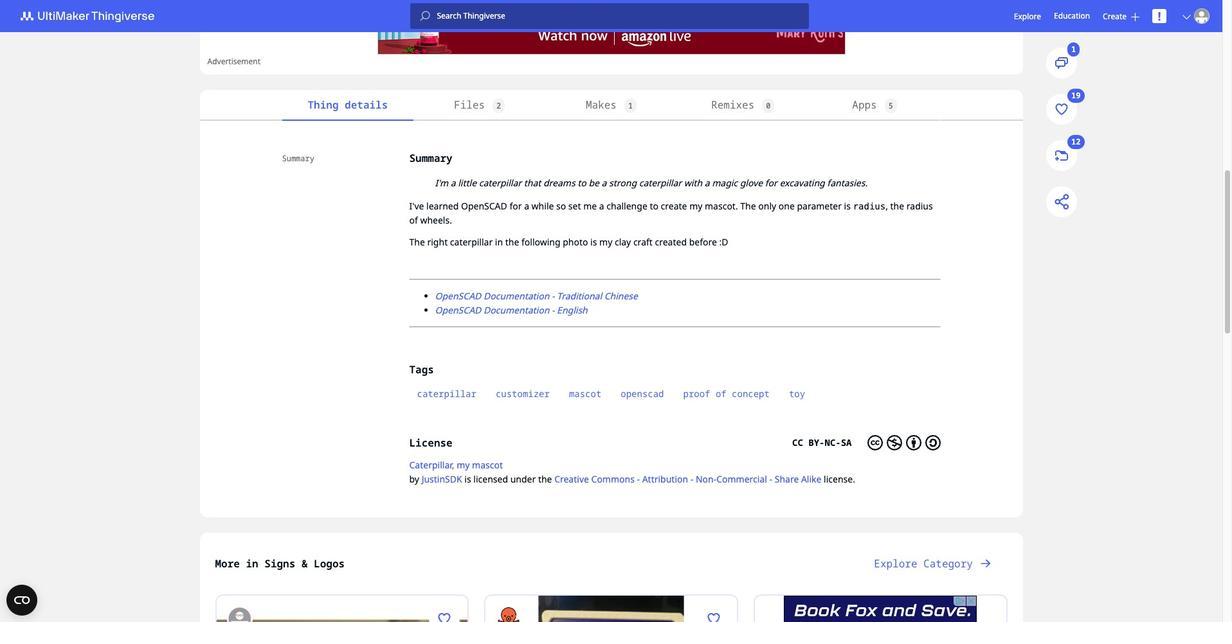 Task type: locate. For each thing, give the bounding box(es) containing it.
radius
[[907, 200, 933, 212], [853, 201, 886, 212]]

the right ,
[[891, 200, 905, 212]]

my inside caterpillar, my mascot by justinsdk is licensed under the creative commons - attribution - non-commercial - share alike license.
[[457, 459, 470, 472]]

is inside caterpillar, my mascot by justinsdk is licensed under the creative commons - attribution - non-commercial - share alike license.
[[465, 473, 471, 486]]

-
[[552, 290, 555, 302], [552, 304, 555, 316], [637, 473, 640, 486], [691, 473, 694, 486], [770, 473, 773, 486]]

0 horizontal spatial explore
[[874, 557, 918, 571]]

1 horizontal spatial in
[[495, 236, 503, 248]]

explore for explore category
[[874, 557, 918, 571]]

0 horizontal spatial avatar image
[[227, 607, 252, 623]]

the left only at the right top
[[741, 200, 756, 212]]

mascot left 'openscad'
[[569, 388, 602, 400]]

caterpillar down tags
[[417, 388, 477, 400]]

advertisement element
[[377, 0, 846, 55], [784, 596, 977, 623]]

1 horizontal spatial of
[[716, 388, 727, 400]]

caterpillar inside "caterpillar" link
[[417, 388, 477, 400]]

create
[[1103, 11, 1127, 22]]

documentation up openscad documentation - english link
[[484, 290, 550, 302]]

documentation
[[484, 290, 550, 302], [484, 304, 550, 316]]

1 horizontal spatial the
[[741, 200, 756, 212]]

1 vertical spatial for
[[510, 200, 522, 212]]

1 horizontal spatial radius
[[907, 200, 933, 212]]

the inside caterpillar, my mascot by justinsdk is licensed under the creative commons - attribution - non-commercial - share alike license.
[[538, 473, 552, 486]]

to
[[578, 177, 587, 189], [650, 200, 659, 212]]

set
[[569, 200, 581, 212]]

0 horizontal spatial radius
[[853, 201, 886, 212]]

documentation down openscad documentation - traditional chinese link
[[484, 304, 550, 316]]

right
[[427, 236, 448, 248]]

explore
[[1014, 11, 1041, 22], [874, 557, 918, 571]]

licensed
[[474, 473, 508, 486]]

proof of concept link
[[676, 384, 778, 405]]

the right caterpillar in the following photo is my clay craft created before :d
[[409, 236, 728, 248]]

1 horizontal spatial my
[[600, 236, 613, 248]]

0 horizontal spatial in
[[246, 557, 258, 571]]

0 vertical spatial mascot
[[569, 388, 602, 400]]

summary
[[409, 151, 453, 165], [282, 153, 314, 164]]

1 down education 'link'
[[1072, 44, 1076, 55]]

justinsdk
[[422, 473, 462, 486]]

radius right ,
[[907, 200, 933, 212]]

proof
[[683, 388, 710, 400]]

mascot up 'licensed'
[[472, 459, 503, 472]]

is down caterpillar, my mascot link
[[465, 473, 471, 486]]

is right photo
[[591, 236, 597, 248]]

0 vertical spatial documentation
[[484, 290, 550, 302]]

0 horizontal spatial of
[[409, 214, 418, 226]]

explore category link
[[859, 549, 1008, 580]]

0 horizontal spatial 1
[[628, 100, 633, 111]]

attribution
[[642, 473, 688, 486]]

1 horizontal spatial is
[[591, 236, 597, 248]]

0 vertical spatial my
[[690, 200, 703, 212]]

non-
[[696, 473, 717, 486]]

0 horizontal spatial the
[[505, 236, 519, 248]]

of inside , the radius of wheels.
[[409, 214, 418, 226]]

for
[[765, 177, 778, 189], [510, 200, 522, 212]]

1 vertical spatial explore
[[874, 557, 918, 571]]

creative commons - attribution - non-commercial - share alike link
[[555, 473, 822, 486]]

0 vertical spatial for
[[765, 177, 778, 189]]

the inside , the radius of wheels.
[[891, 200, 905, 212]]

customizer link
[[488, 384, 558, 405]]

the
[[891, 200, 905, 212], [505, 236, 519, 248], [538, 473, 552, 486]]

1 vertical spatial advertisement element
[[784, 596, 977, 623]]

openscad
[[461, 200, 507, 212], [435, 290, 481, 302], [435, 304, 481, 316]]

openscad link
[[613, 384, 672, 405]]

a right me
[[599, 200, 604, 212]]

0 horizontal spatial summary
[[282, 153, 314, 164]]

justinsdk link
[[422, 473, 462, 486]]

0 vertical spatial advertisement element
[[377, 0, 846, 55]]

2 horizontal spatial my
[[690, 200, 703, 212]]

mascot link
[[562, 384, 609, 405]]

radius inside , the radius of wheels.
[[907, 200, 933, 212]]

1 vertical spatial is
[[591, 236, 597, 248]]

in right more on the bottom of the page
[[246, 557, 258, 571]]

0 horizontal spatial mascot
[[472, 459, 503, 472]]

1 vertical spatial 1
[[628, 100, 633, 111]]

mascot
[[569, 388, 602, 400], [472, 459, 503, 472]]

i've
[[409, 200, 424, 212]]

2 vertical spatial is
[[465, 473, 471, 486]]

2 horizontal spatial avatar image
[[1195, 8, 1210, 24]]

0 vertical spatial is
[[844, 200, 851, 212]]

radius down "fantasies."
[[853, 201, 886, 212]]

1 horizontal spatial the
[[538, 473, 552, 486]]

openscad documentation - traditional chinese link
[[435, 290, 638, 302]]

category
[[924, 557, 973, 571]]

2 vertical spatial the
[[538, 473, 552, 486]]

summary up i'm
[[409, 151, 453, 165]]

1 vertical spatial openscad
[[435, 290, 481, 302]]

for right the glove
[[765, 177, 778, 189]]

1 vertical spatial the
[[505, 236, 519, 248]]

in left following
[[495, 236, 503, 248]]

wheels.
[[420, 214, 452, 226]]

0 horizontal spatial is
[[465, 473, 471, 486]]

to left be on the left of the page
[[578, 177, 587, 189]]

the left right
[[409, 236, 425, 248]]

my up the justinsdk link
[[457, 459, 470, 472]]

2 horizontal spatial the
[[891, 200, 905, 212]]

a left "while"
[[524, 200, 529, 212]]

for left "while"
[[510, 200, 522, 212]]

thing details
[[308, 98, 388, 112]]

explore left education 'link'
[[1014, 11, 1041, 22]]

share
[[775, 473, 799, 486]]

explore left category
[[874, 557, 918, 571]]

is
[[844, 200, 851, 212], [591, 236, 597, 248], [465, 473, 471, 486]]

2
[[497, 100, 501, 111]]

me
[[584, 200, 597, 212]]

the
[[741, 200, 756, 212], [409, 236, 425, 248]]

caterpillar link
[[409, 384, 484, 405]]

:d
[[719, 236, 728, 248]]

1 vertical spatial documentation
[[484, 304, 550, 316]]

0 vertical spatial to
[[578, 177, 587, 189]]

the right the under
[[538, 473, 552, 486]]

search control image
[[420, 11, 431, 21]]

0 vertical spatial the
[[741, 200, 756, 212]]

2 vertical spatial my
[[457, 459, 470, 472]]

my right create
[[690, 200, 703, 212]]

nc-
[[825, 437, 841, 449]]

mascot.
[[705, 200, 738, 212]]

in
[[495, 236, 503, 248], [246, 557, 258, 571]]

is down "fantasies."
[[844, 200, 851, 212]]

- left english
[[552, 304, 555, 316]]

19
[[1072, 90, 1081, 101]]

thumbnail representing taylor swift signature logo - decoration image
[[216, 596, 468, 623]]

traditional
[[557, 290, 602, 302]]

makes
[[586, 98, 617, 112]]

plusicon image
[[1131, 13, 1140, 21]]

!
[[1158, 8, 1161, 24]]

1 vertical spatial of
[[716, 388, 727, 400]]

a right be on the left of the page
[[602, 177, 607, 189]]

1 vertical spatial the
[[409, 236, 425, 248]]

0 vertical spatial 1
[[1072, 44, 1076, 55]]

1 horizontal spatial explore
[[1014, 11, 1041, 22]]

caterpillar left that
[[479, 177, 522, 189]]

Search Thingiverse text field
[[431, 11, 809, 21]]

1 horizontal spatial avatar image
[[496, 607, 522, 623]]

0 horizontal spatial to
[[578, 177, 587, 189]]

0 vertical spatial the
[[891, 200, 905, 212]]

1 vertical spatial mascot
[[472, 459, 503, 472]]

tags
[[409, 363, 434, 377]]

a right i'm
[[451, 177, 456, 189]]

0 vertical spatial explore
[[1014, 11, 1041, 22]]

of down i've in the left top of the page
[[409, 214, 418, 226]]

summary down thing in the left of the page
[[282, 153, 314, 164]]

my
[[690, 200, 703, 212], [600, 236, 613, 248], [457, 459, 470, 472]]

1 right makes
[[628, 100, 633, 111]]

0 horizontal spatial the
[[409, 236, 425, 248]]

1 horizontal spatial mascot
[[569, 388, 602, 400]]

a right with
[[705, 177, 710, 189]]

- left non-
[[691, 473, 694, 486]]

avatar image
[[1195, 8, 1210, 24], [227, 607, 252, 623], [496, 607, 522, 623]]

of right proof at bottom right
[[716, 388, 727, 400]]

1 horizontal spatial to
[[650, 200, 659, 212]]

the left following
[[505, 236, 519, 248]]

1
[[1072, 44, 1076, 55], [628, 100, 633, 111]]

of
[[409, 214, 418, 226], [716, 388, 727, 400]]

to left create
[[650, 200, 659, 212]]

open widget image
[[6, 585, 37, 616]]

create button
[[1103, 11, 1140, 22]]

- left share
[[770, 473, 773, 486]]

0 vertical spatial of
[[409, 214, 418, 226]]

commercial
[[717, 473, 767, 486]]

my left clay in the top of the page
[[600, 236, 613, 248]]

openscad documentation - traditional chinese openscad documentation - english
[[435, 290, 638, 316]]

1 documentation from the top
[[484, 290, 550, 302]]

by
[[409, 473, 419, 486]]

- right commons
[[637, 473, 640, 486]]

1 vertical spatial to
[[650, 200, 659, 212]]

0 horizontal spatial my
[[457, 459, 470, 472]]

a
[[451, 177, 456, 189], [602, 177, 607, 189], [705, 177, 710, 189], [524, 200, 529, 212], [599, 200, 604, 212]]

details
[[345, 98, 388, 112]]



Task type: vqa. For each thing, say whether or not it's contained in the screenshot.
following
yes



Task type: describe. For each thing, give the bounding box(es) containing it.
excavating
[[780, 177, 825, 189]]

1 vertical spatial in
[[246, 557, 258, 571]]

,
[[886, 200, 888, 212]]

makerbot logo image
[[13, 8, 170, 24]]

caterpillar, my mascot by justinsdk is licensed under the creative commons - attribution - non-commercial - share alike license.
[[409, 459, 856, 486]]

craft
[[634, 236, 653, 248]]

advertisement
[[207, 56, 261, 67]]

customizer
[[496, 388, 550, 400]]

caterpillar up i've learned openscad for a while so set me a challenge to create my mascot. the only one parameter is radius
[[639, 177, 682, 189]]

explore category
[[874, 557, 973, 571]]

one
[[779, 200, 795, 212]]

chinese
[[604, 290, 638, 302]]

toy
[[789, 388, 805, 400]]

summary inside summary "button"
[[282, 153, 314, 164]]

created
[[655, 236, 687, 248]]

dreams
[[544, 177, 575, 189]]

concept
[[732, 388, 770, 400]]

alike
[[801, 473, 822, 486]]

logos
[[314, 557, 345, 571]]

radius inside i've learned openscad for a while so set me a challenge to create my mascot. the only one parameter is radius
[[853, 201, 886, 212]]

caterpillar, my mascot link
[[409, 459, 503, 472]]

1 horizontal spatial summary
[[409, 151, 453, 165]]

apps
[[853, 98, 877, 112]]

mascot inside caterpillar, my mascot by justinsdk is licensed under the creative commons - attribution - non-commercial - share alike license.
[[472, 459, 503, 472]]

learned
[[427, 200, 459, 212]]

toy link
[[782, 384, 813, 405]]

by-
[[809, 437, 825, 449]]

be
[[589, 177, 599, 189]]

only
[[759, 200, 777, 212]]

so
[[556, 200, 566, 212]]

strong
[[609, 177, 637, 189]]

1 vertical spatial my
[[600, 236, 613, 248]]

&
[[302, 557, 308, 571]]

caterpillar,
[[409, 459, 454, 472]]

explore for explore button
[[1014, 11, 1041, 22]]

proof of concept
[[683, 388, 770, 400]]

12
[[1072, 137, 1081, 148]]

photo
[[563, 236, 588, 248]]

remixes
[[711, 98, 755, 112]]

mascot inside 'link'
[[569, 388, 602, 400]]

0 vertical spatial in
[[495, 236, 503, 248]]

with
[[684, 177, 702, 189]]

openscad
[[621, 388, 664, 400]]

i'm a little caterpillar that dreams to be a strong caterpillar with a magic glove for excavating fantasies.
[[435, 177, 868, 189]]

explore button
[[1014, 11, 1041, 22]]

- left traditional on the left of page
[[552, 290, 555, 302]]

little
[[458, 177, 477, 189]]

education
[[1054, 10, 1090, 21]]

1 horizontal spatial 1
[[1072, 44, 1076, 55]]

5
[[889, 100, 893, 111]]

cc by-nc-sa
[[793, 437, 852, 449]]

license.
[[824, 473, 856, 486]]

license
[[409, 436, 453, 450]]

while
[[532, 200, 554, 212]]

education link
[[1054, 9, 1090, 23]]

2 vertical spatial openscad
[[435, 304, 481, 316]]

glove
[[740, 177, 763, 189]]

under
[[511, 473, 536, 486]]

signs
[[265, 557, 295, 571]]

2 documentation from the top
[[484, 304, 550, 316]]

i'm
[[435, 177, 448, 189]]

challenge
[[607, 200, 648, 212]]

openscad documentation - english link
[[435, 304, 588, 316]]

avatar image for 'thumbnail representing taylor swift signature logo - decoration'
[[227, 607, 252, 623]]

thing
[[308, 98, 339, 112]]

that
[[524, 177, 541, 189]]

fantasies.
[[827, 177, 868, 189]]

create
[[661, 200, 687, 212]]

files
[[454, 98, 485, 112]]

! link
[[1153, 8, 1167, 24]]

i've learned openscad for a while so set me a challenge to create my mascot. the only one parameter is radius
[[409, 200, 886, 212]]

2 horizontal spatial is
[[844, 200, 851, 212]]

commons
[[592, 473, 635, 486]]

before
[[689, 236, 717, 248]]

clay
[[615, 236, 631, 248]]

avatar image for thumbnail representing big foot whatever just wash your hands bathroom sign
[[496, 607, 522, 623]]

creative
[[555, 473, 589, 486]]

summary button
[[282, 152, 379, 166]]

0
[[766, 100, 771, 111]]

0 vertical spatial openscad
[[461, 200, 507, 212]]

cc
[[793, 437, 803, 449]]

1 horizontal spatial for
[[765, 177, 778, 189]]

caterpillar right right
[[450, 236, 493, 248]]

0 horizontal spatial for
[[510, 200, 522, 212]]

thumbnail representing big foot whatever just wash your hands bathroom sign image
[[486, 596, 737, 623]]

more in signs & logos
[[215, 557, 345, 571]]

thing details button
[[282, 90, 414, 121]]

magic
[[712, 177, 738, 189]]

, the radius of wheels.
[[409, 200, 936, 226]]

following
[[522, 236, 561, 248]]

sa
[[841, 437, 852, 449]]



